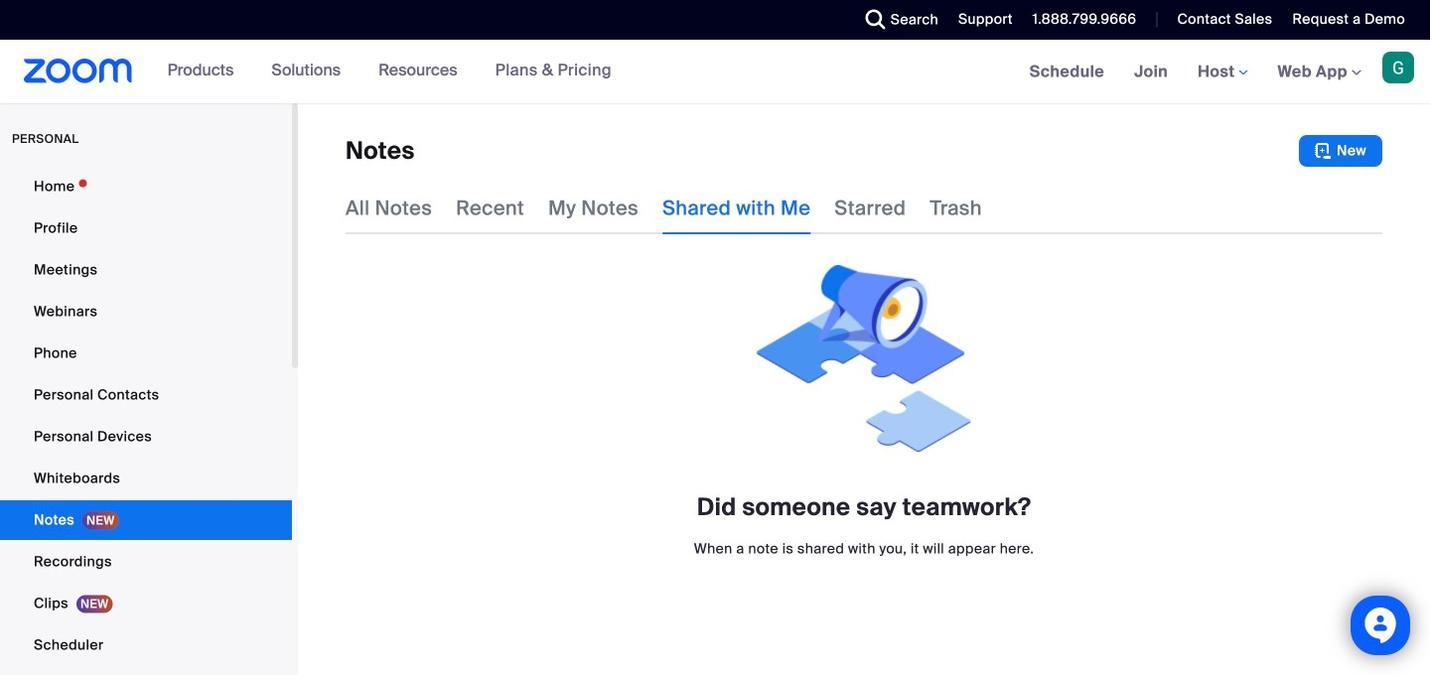 Task type: describe. For each thing, give the bounding box(es) containing it.
tabs of all notes page tab list
[[346, 183, 982, 234]]

profile picture image
[[1383, 52, 1414, 83]]

product information navigation
[[153, 40, 627, 103]]



Task type: locate. For each thing, give the bounding box(es) containing it.
meetings navigation
[[1015, 40, 1430, 105]]

personal menu menu
[[0, 167, 292, 675]]

zoom logo image
[[24, 59, 133, 83]]

banner
[[0, 40, 1430, 105]]



Task type: vqa. For each thing, say whether or not it's contained in the screenshot.
Zoom Interface Icon to the bottom
no



